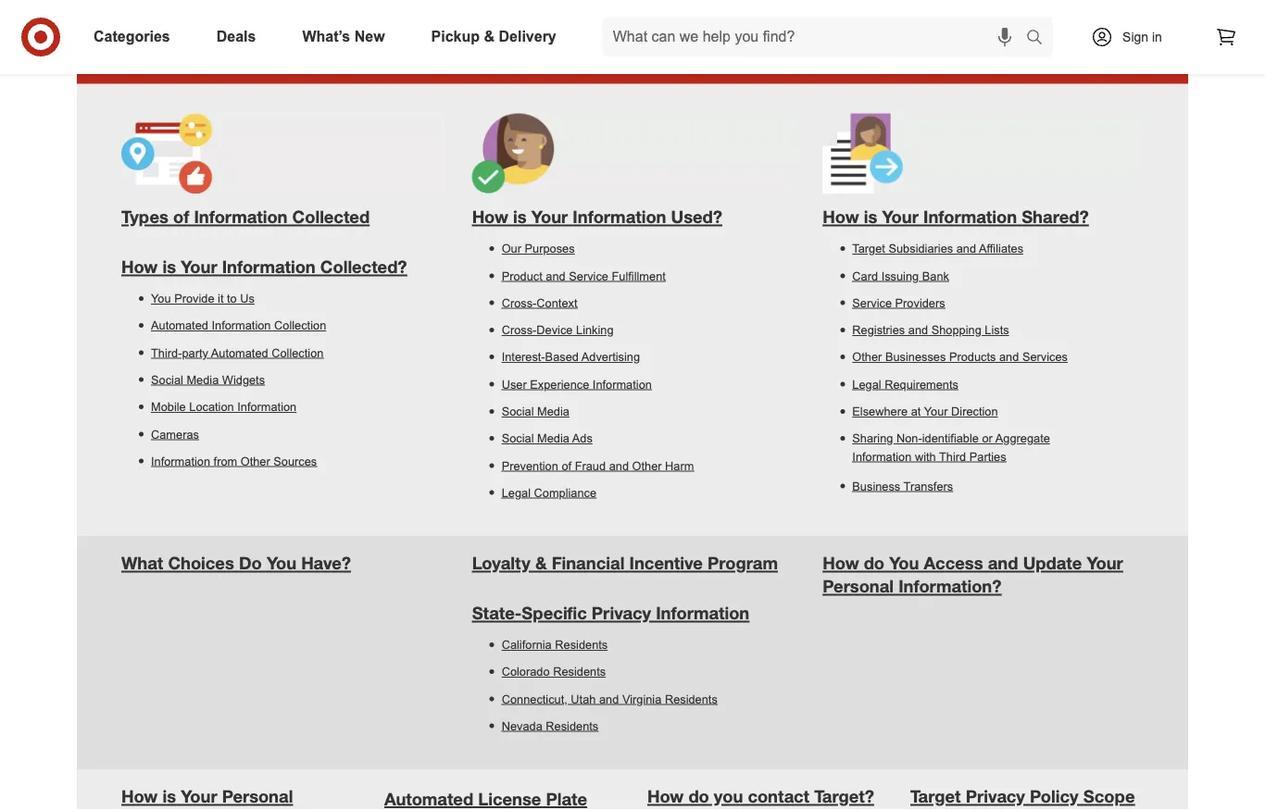 Task type: describe. For each thing, give the bounding box(es) containing it.
legal requirements link
[[853, 378, 1144, 391]]

automated for it
[[151, 319, 208, 332]]

how is your information shared?
[[823, 207, 1089, 227]]

collected
[[292, 207, 370, 227]]

deals
[[217, 28, 256, 45]]

license
[[478, 789, 541, 810]]

program
[[708, 553, 778, 574]]

collected?
[[320, 256, 407, 277]]

how do you contact target?
[[648, 787, 875, 807]]

our
[[502, 242, 522, 255]]

target privacy policy scope link
[[911, 785, 1144, 808]]

social for social media widgets
[[151, 374, 183, 387]]

and right fraud at bottom
[[609, 459, 629, 472]]

what choices do you have? link
[[121, 551, 443, 574]]

information inside how is your personal information protected?
[[121, 810, 215, 811]]

& for pickup
[[484, 28, 495, 45]]

product
[[502, 269, 543, 282]]

categories
[[94, 28, 170, 45]]

and up legal requirements link
[[1000, 351, 1019, 364]]

bank
[[923, 269, 950, 282]]

business transfers link
[[853, 480, 1144, 493]]

deals link
[[201, 17, 279, 57]]

and inside how do you access and update your personal information?
[[988, 553, 1019, 574]]

sharing
[[853, 432, 894, 445]]

automated license plate link
[[384, 785, 587, 811]]

search
[[1018, 30, 1063, 47]]

do for you
[[864, 553, 885, 574]]

target subsidiaries and affiliates link
[[853, 242, 1144, 255]]

cross-device linking
[[502, 324, 614, 337]]

media for ads
[[537, 432, 570, 445]]

third-party automated collection
[[151, 346, 324, 359]]

sign in
[[1123, 30, 1163, 44]]

provide
[[174, 292, 215, 305]]

delivery
[[499, 28, 557, 45]]

your for how is your information collected?
[[181, 256, 217, 277]]

media for widgets
[[187, 374, 219, 387]]

personal inside how do you access and update your personal information?
[[823, 576, 894, 597]]

scope
[[1084, 787, 1136, 807]]

mobile location information link
[[151, 401, 443, 414]]

cross- for context
[[502, 297, 537, 310]]

cameras link
[[151, 428, 443, 441]]

linking
[[576, 324, 614, 337]]

contact
[[748, 787, 810, 807]]

protected?
[[220, 810, 309, 811]]

state-
[[472, 603, 522, 624]]

residents right virginia
[[665, 693, 718, 706]]

experience
[[530, 378, 590, 391]]

social media widgets
[[151, 374, 265, 387]]

is for how is your personal information protected?
[[163, 787, 176, 807]]

your for how is your information used?
[[532, 207, 568, 227]]

types of information collected
[[121, 207, 370, 227]]

card issuing bank
[[853, 269, 950, 282]]

how for how is your personal information protected?
[[121, 787, 158, 807]]

cameras
[[151, 428, 199, 441]]

your inside how do you access and update your personal information?
[[1087, 553, 1124, 574]]

service providers
[[853, 297, 946, 310]]

your for how is your personal information protected?
[[181, 787, 217, 807]]

cross- for device
[[502, 324, 537, 337]]

device
[[537, 324, 573, 337]]

legal for legal requirements
[[853, 378, 882, 391]]

0 horizontal spatial other
[[241, 455, 270, 468]]

with
[[915, 450, 936, 463]]

elsewhere at your direction link
[[853, 405, 1144, 418]]

what choices do you have?
[[121, 553, 351, 574]]

from
[[214, 455, 237, 468]]

business
[[853, 480, 901, 493]]

other businesses products and services
[[853, 351, 1068, 364]]

do
[[239, 553, 262, 574]]

california
[[502, 639, 552, 652]]

connecticut, utah and virginia residents
[[502, 693, 718, 706]]

lists
[[985, 324, 1010, 337]]

What can we help you find? suggestions appear below search field
[[602, 17, 1031, 57]]

what
[[121, 553, 163, 574]]

is for how is your information used?
[[513, 207, 527, 227]]

is for how is your information shared?
[[864, 207, 878, 227]]

loyalty & financial incentive program
[[472, 553, 778, 574]]

service providers link
[[853, 297, 1144, 310]]

social media ads link
[[502, 432, 793, 445]]

target subsidiaries and affiliates
[[853, 242, 1024, 255]]

to
[[227, 292, 237, 305]]

target?
[[815, 787, 875, 807]]

how is your information collected?
[[121, 256, 407, 277]]

1 vertical spatial collection
[[272, 346, 324, 359]]

how is your information used? link
[[472, 205, 793, 228]]

what's new
[[302, 28, 385, 45]]

prevention of fraud and other harm link
[[502, 459, 793, 472]]

choices
[[168, 553, 234, 574]]

other businesses products and services link
[[853, 351, 1144, 364]]

of for types
[[173, 207, 189, 227]]

social for social media
[[502, 405, 534, 418]]

and down providers at right
[[909, 324, 928, 337]]

sharing non-identifiable or aggregate information with third parties
[[853, 432, 1050, 463]]

subsidiaries
[[889, 242, 954, 255]]

aggregate
[[996, 432, 1050, 445]]

fulfillment
[[612, 269, 666, 282]]

policy
[[1030, 787, 1079, 807]]

0 vertical spatial collection
[[274, 319, 326, 332]]

plate
[[546, 789, 587, 810]]

state-specific privacy information
[[472, 603, 750, 624]]

used?
[[671, 207, 723, 227]]

prevention
[[502, 459, 559, 472]]

sign in link
[[1076, 17, 1191, 57]]

how is your personal information protected?
[[121, 787, 309, 811]]

information inside sharing non-identifiable or aggregate information with third parties
[[853, 450, 912, 463]]

non-
[[897, 432, 923, 445]]

search button
[[1018, 17, 1063, 61]]



Task type: locate. For each thing, give the bounding box(es) containing it.
residents for nevada residents
[[546, 720, 599, 733]]

service up context
[[569, 269, 609, 282]]

how do you access and update your personal information?
[[823, 553, 1124, 597]]

1 horizontal spatial service
[[853, 297, 892, 310]]

registries and shopping lists
[[853, 324, 1010, 337]]

business transfers
[[853, 480, 954, 493]]

1 cross- from the top
[[502, 297, 537, 310]]

0 vertical spatial legal
[[853, 378, 882, 391]]

and down how is your information shared? at the top of page
[[957, 242, 977, 255]]

residents down utah on the bottom of page
[[546, 720, 599, 733]]

legal
[[853, 378, 882, 391], [502, 487, 531, 500]]

target privacy policy scope
[[911, 787, 1136, 807]]

social down 'user'
[[502, 405, 534, 418]]

target right target?
[[911, 787, 961, 807]]

cross-context link
[[502, 297, 793, 310]]

& right "loyalty"
[[535, 553, 547, 574]]

1 vertical spatial &
[[535, 553, 547, 574]]

prevention of fraud and other harm
[[502, 459, 694, 472]]

automated information collection link
[[151, 319, 443, 332]]

what's new link
[[287, 17, 408, 57]]

1 horizontal spatial target
[[911, 787, 961, 807]]

of for prevention
[[562, 459, 572, 472]]

media down party at the top of the page
[[187, 374, 219, 387]]

how is your personal information protected? link
[[121, 785, 355, 811]]

1 horizontal spatial do
[[864, 553, 885, 574]]

other down registries
[[853, 351, 882, 364]]

0 vertical spatial personal
[[823, 576, 894, 597]]

media up social media ads
[[537, 405, 570, 418]]

2 vertical spatial automated
[[384, 789, 474, 810]]

pickup & delivery link
[[416, 17, 580, 57]]

cross-context
[[502, 297, 578, 310]]

third
[[939, 450, 967, 463]]

pickup & delivery
[[431, 28, 557, 45]]

it
[[218, 292, 224, 305]]

interest-
[[502, 351, 545, 364]]

your for how is your information shared?
[[882, 207, 919, 227]]

in
[[1153, 30, 1163, 44]]

our purposes
[[502, 242, 575, 255]]

how for how is your information used?
[[472, 207, 509, 227]]

and left update
[[988, 553, 1019, 574]]

and up context
[[546, 269, 566, 282]]

target up card
[[853, 242, 886, 255]]

collection down automated information collection "link"
[[272, 346, 324, 359]]

legal compliance
[[502, 487, 597, 500]]

your inside how is your personal information protected?
[[181, 787, 217, 807]]

third-
[[151, 346, 182, 359]]

mobile location information
[[151, 401, 297, 414]]

product and service fulfillment
[[502, 269, 666, 282]]

update
[[1023, 553, 1082, 574]]

1 horizontal spatial other
[[632, 459, 662, 472]]

do for you
[[689, 787, 709, 807]]

user
[[502, 378, 527, 391]]

product and service fulfillment link
[[502, 269, 793, 282]]

0 horizontal spatial you
[[151, 292, 171, 305]]

services
[[1023, 351, 1068, 364]]

1 horizontal spatial &
[[535, 553, 547, 574]]

privacy left policy
[[966, 787, 1026, 807]]

how is your information used?
[[472, 207, 723, 227]]

residents up colorado residents
[[555, 639, 608, 652]]

0 vertical spatial do
[[864, 553, 885, 574]]

nevada residents link
[[502, 720, 793, 733]]

1 vertical spatial service
[[853, 297, 892, 310]]

0 vertical spatial of
[[173, 207, 189, 227]]

1 horizontal spatial of
[[562, 459, 572, 472]]

loyalty
[[472, 553, 531, 574]]

compliance
[[534, 487, 597, 500]]

automated information collection
[[151, 319, 326, 332]]

of right 'types'
[[173, 207, 189, 227]]

nevada residents
[[502, 720, 599, 733]]

or
[[983, 432, 993, 445]]

information
[[194, 207, 288, 227], [573, 207, 667, 227], [924, 207, 1017, 227], [222, 256, 316, 277], [212, 319, 271, 332], [593, 378, 652, 391], [237, 401, 297, 414], [853, 450, 912, 463], [151, 455, 210, 468], [656, 603, 750, 624], [121, 810, 215, 811]]

personal left "information?"
[[823, 576, 894, 597]]

how inside how do you access and update your personal information?
[[823, 553, 859, 574]]

social down third- in the left top of the page
[[151, 374, 183, 387]]

2 vertical spatial media
[[537, 432, 570, 445]]

1 vertical spatial legal
[[502, 487, 531, 500]]

providers
[[896, 297, 946, 310]]

you provide it to us
[[151, 292, 255, 305]]

0 horizontal spatial privacy
[[592, 603, 651, 624]]

fraud
[[575, 459, 606, 472]]

do down business on the right bottom of page
[[864, 553, 885, 574]]

media left the ads
[[537, 432, 570, 445]]

interest-based advertising
[[502, 351, 640, 364]]

personal inside how is your personal information protected?
[[222, 787, 293, 807]]

0 vertical spatial service
[[569, 269, 609, 282]]

new
[[355, 28, 385, 45]]

service up registries
[[853, 297, 892, 310]]

how for how do you contact target?
[[648, 787, 684, 807]]

based
[[545, 351, 579, 364]]

you left access
[[890, 553, 919, 574]]

1 horizontal spatial automated
[[211, 346, 268, 359]]

registries and shopping lists link
[[853, 324, 1144, 337]]

0 horizontal spatial do
[[689, 787, 709, 807]]

residents for california residents
[[555, 639, 608, 652]]

cross-device linking link
[[502, 324, 793, 337]]

you right do
[[267, 553, 297, 574]]

your for elsewhere at your direction
[[924, 405, 948, 418]]

identifiable
[[923, 432, 979, 445]]

how
[[472, 207, 509, 227], [823, 207, 859, 227], [121, 256, 158, 277], [823, 553, 859, 574], [121, 787, 158, 807], [648, 787, 684, 807]]

social for social media ads
[[502, 432, 534, 445]]

businesses
[[886, 351, 946, 364]]

1 vertical spatial social
[[502, 405, 534, 418]]

california residents
[[502, 639, 608, 652]]

you left the provide
[[151, 292, 171, 305]]

cross- up interest-
[[502, 324, 537, 337]]

& right pickup
[[484, 28, 495, 45]]

1 vertical spatial of
[[562, 459, 572, 472]]

mobile
[[151, 401, 186, 414]]

2 horizontal spatial automated
[[384, 789, 474, 810]]

1 horizontal spatial legal
[[853, 378, 882, 391]]

direction
[[952, 405, 998, 418]]

1 vertical spatial privacy
[[966, 787, 1026, 807]]

how inside how is your personal information protected?
[[121, 787, 158, 807]]

automated down automated information collection
[[211, 346, 268, 359]]

user experience information link
[[502, 378, 793, 391]]

social up prevention
[[502, 432, 534, 445]]

other right from in the bottom left of the page
[[241, 455, 270, 468]]

our purposes link
[[502, 242, 793, 255]]

elsewhere at your direction
[[853, 405, 998, 418]]

automated inside automated license plate
[[384, 789, 474, 810]]

ads
[[572, 432, 593, 445]]

you
[[714, 787, 743, 807]]

is inside how is your personal information protected?
[[163, 787, 176, 807]]

card
[[853, 269, 878, 282]]

types of information collected link
[[121, 205, 443, 228]]

nevada
[[502, 720, 543, 733]]

and right utah on the bottom of page
[[599, 693, 619, 706]]

automated
[[151, 319, 208, 332], [211, 346, 268, 359], [384, 789, 474, 810]]

shopping
[[932, 324, 982, 337]]

interest-based advertising link
[[502, 351, 793, 364]]

personal up protected?
[[222, 787, 293, 807]]

shared?
[[1022, 207, 1089, 227]]

collection down you provide it to us link
[[274, 319, 326, 332]]

0 vertical spatial &
[[484, 28, 495, 45]]

residents for colorado residents
[[553, 666, 606, 679]]

utah
[[571, 693, 596, 706]]

2 cross- from the top
[[502, 324, 537, 337]]

legal up elsewhere
[[853, 378, 882, 391]]

residents up utah on the bottom of page
[[553, 666, 606, 679]]

you inside how do you access and update your personal information?
[[890, 553, 919, 574]]

2 vertical spatial social
[[502, 432, 534, 445]]

1 vertical spatial cross-
[[502, 324, 537, 337]]

party
[[182, 346, 208, 359]]

legal down prevention
[[502, 487, 531, 500]]

colorado residents link
[[502, 666, 793, 679]]

of left fraud at bottom
[[562, 459, 572, 472]]

1 horizontal spatial you
[[267, 553, 297, 574]]

automated up third- in the left top of the page
[[151, 319, 208, 332]]

0 horizontal spatial target
[[853, 242, 886, 255]]

do left you
[[689, 787, 709, 807]]

is for how is your information collected?
[[163, 256, 176, 277]]

0 vertical spatial media
[[187, 374, 219, 387]]

automated for your
[[384, 789, 474, 810]]

1 vertical spatial do
[[689, 787, 709, 807]]

sign
[[1123, 30, 1149, 44]]

colorado residents
[[502, 666, 606, 679]]

harm
[[665, 459, 694, 472]]

0 horizontal spatial service
[[569, 269, 609, 282]]

how for how do you access and update your personal information?
[[823, 553, 859, 574]]

how is your information shared? link
[[823, 205, 1144, 228]]

2 horizontal spatial you
[[890, 553, 919, 574]]

2 horizontal spatial other
[[853, 351, 882, 364]]

1 horizontal spatial privacy
[[966, 787, 1026, 807]]

connecticut,
[[502, 693, 568, 706]]

automated left "license"
[[384, 789, 474, 810]]

do
[[864, 553, 885, 574], [689, 787, 709, 807]]

legal for legal compliance
[[502, 487, 531, 500]]

transfers
[[904, 480, 954, 493]]

financial
[[552, 553, 625, 574]]

0 horizontal spatial &
[[484, 28, 495, 45]]

0 horizontal spatial personal
[[222, 787, 293, 807]]

purposes
[[525, 242, 575, 255]]

0 vertical spatial privacy
[[592, 603, 651, 624]]

categories link
[[78, 17, 193, 57]]

types
[[121, 207, 168, 227]]

parties
[[970, 450, 1007, 463]]

you
[[151, 292, 171, 305], [267, 553, 297, 574], [890, 553, 919, 574]]

0 vertical spatial social
[[151, 374, 183, 387]]

0 horizontal spatial legal
[[502, 487, 531, 500]]

how for how is your information shared?
[[823, 207, 859, 227]]

0 vertical spatial cross-
[[502, 297, 537, 310]]

virginia
[[622, 693, 662, 706]]

information from other sources
[[151, 455, 317, 468]]

0 vertical spatial automated
[[151, 319, 208, 332]]

& for loyalty
[[535, 553, 547, 574]]

0 vertical spatial target
[[853, 242, 886, 255]]

target for target privacy policy scope
[[911, 787, 961, 807]]

1 horizontal spatial personal
[[823, 576, 894, 597]]

target for target subsidiaries and affiliates
[[853, 242, 886, 255]]

how for how is your information collected?
[[121, 256, 158, 277]]

incentive
[[630, 553, 703, 574]]

0 horizontal spatial of
[[173, 207, 189, 227]]

0 horizontal spatial automated
[[151, 319, 208, 332]]

1 vertical spatial automated
[[211, 346, 268, 359]]

privacy up california residents link
[[592, 603, 651, 624]]

1 vertical spatial media
[[537, 405, 570, 418]]

1 vertical spatial target
[[911, 787, 961, 807]]

other up legal compliance link in the bottom of the page
[[632, 459, 662, 472]]

&
[[484, 28, 495, 45], [535, 553, 547, 574]]

cross- down product
[[502, 297, 537, 310]]

widgets
[[222, 374, 265, 387]]

1 vertical spatial personal
[[222, 787, 293, 807]]

do inside how do you access and update your personal information?
[[864, 553, 885, 574]]



Task type: vqa. For each thing, say whether or not it's contained in the screenshot.
the on
no



